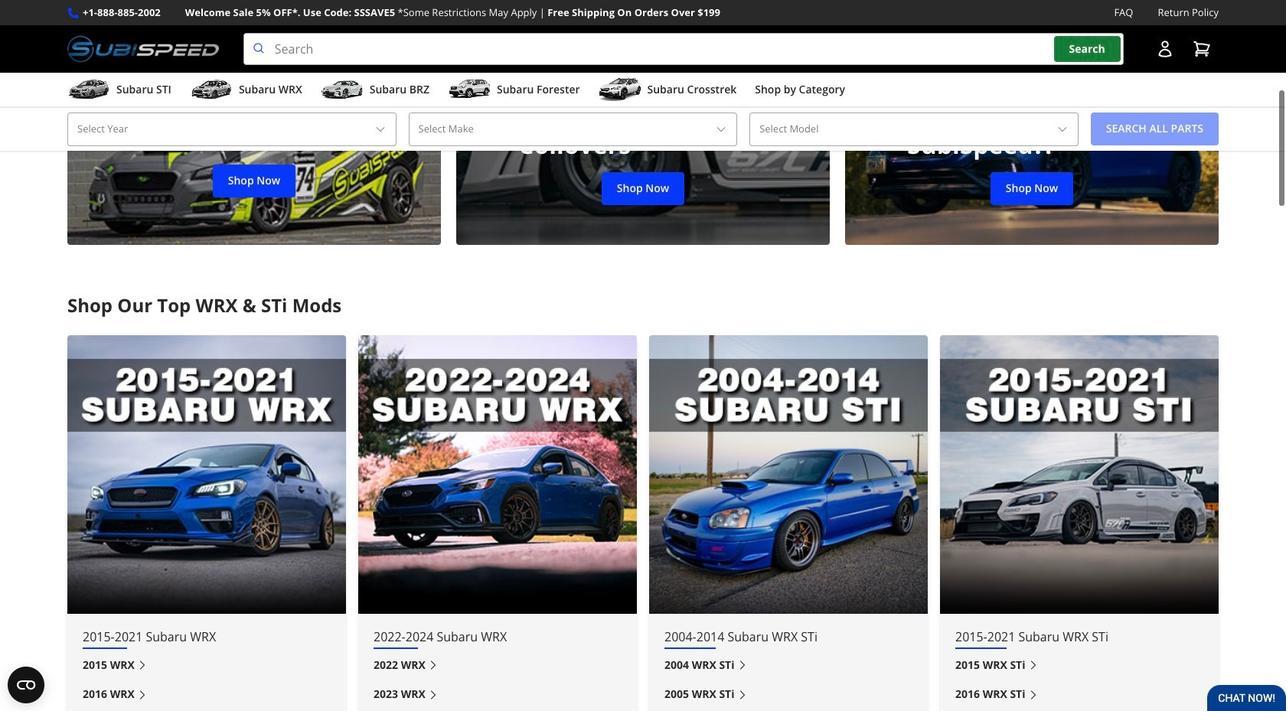 Task type: describe. For each thing, give the bounding box(es) containing it.
Select Make button
[[408, 113, 737, 146]]

2015-21 wrx mods image
[[67, 335, 346, 614]]

wrx sti mods image
[[649, 335, 928, 614]]

a subaru forester thumbnail image image
[[448, 78, 491, 101]]

Select Year button
[[67, 113, 396, 146]]

subispeed logo image
[[67, 33, 219, 65]]

earn rewards image
[[845, 10, 1219, 245]]

2022-2024 wrx mods image
[[358, 335, 637, 614]]

a subaru wrx thumbnail image image
[[190, 78, 233, 101]]

2015-2021 wrx sti aftermarket parts image
[[940, 335, 1219, 614]]

a subaru brz thumbnail image image
[[321, 78, 363, 101]]

select year image
[[374, 123, 386, 135]]

search input field
[[243, 33, 1124, 65]]

a subaru sti thumbnail image image
[[67, 78, 110, 101]]

select make image
[[715, 123, 727, 135]]



Task type: locate. For each thing, give the bounding box(es) containing it.
Select Model button
[[750, 113, 1078, 146]]

open widget image
[[8, 667, 44, 704]]

a subaru crosstrek thumbnail image image
[[598, 78, 641, 101]]

select model image
[[1056, 123, 1069, 135]]

deals image
[[67, 10, 441, 245]]

button image
[[1156, 40, 1174, 58]]

coilovers image
[[456, 10, 830, 245]]



Task type: vqa. For each thing, say whether or not it's contained in the screenshot.
/ inside the 47 In Stock 123005 GrimmSpeed CHASE JB400 Turbocharger Kit - 2004- 2021 Subaru STI / 2002- 2007 WRX
no



